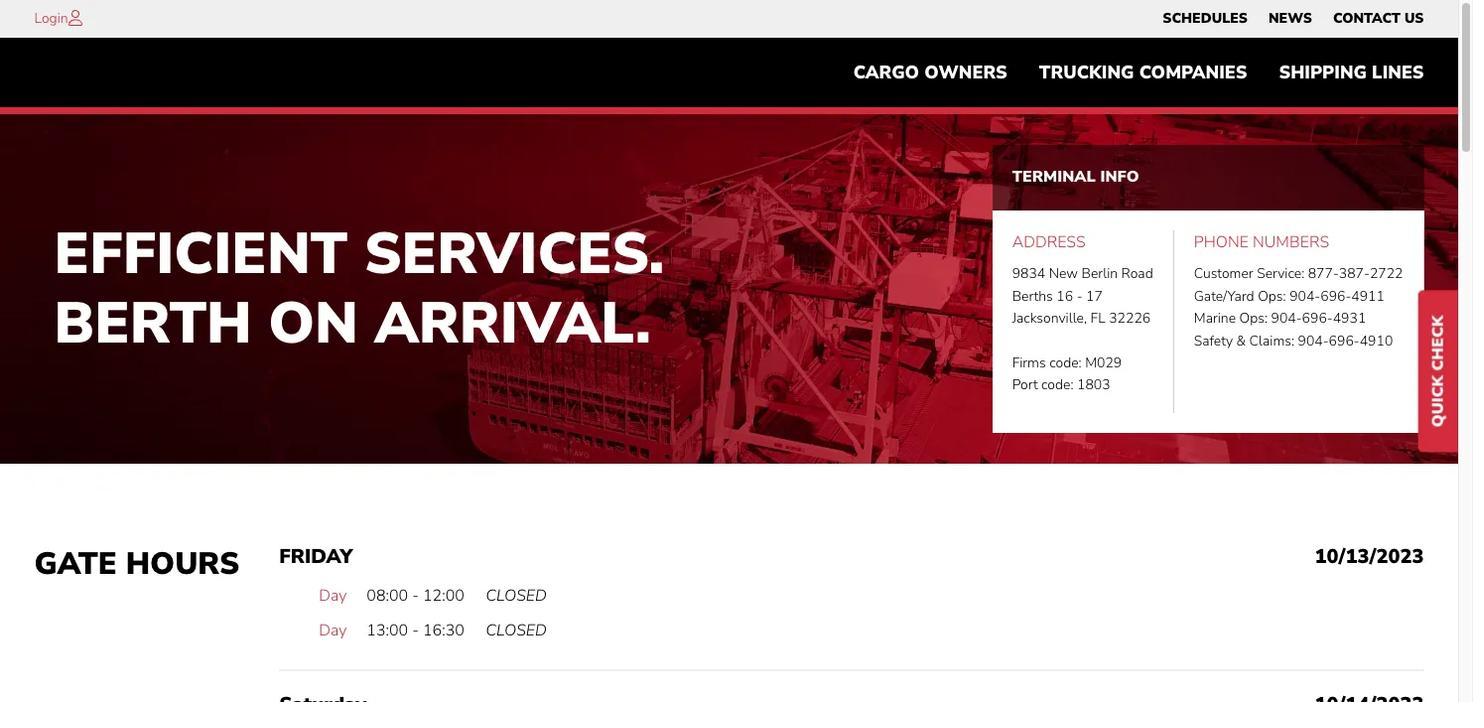 Task type: vqa. For each thing, say whether or not it's contained in the screenshot.
the bottommost Day
yes



Task type: describe. For each thing, give the bounding box(es) containing it.
firms
[[1013, 354, 1047, 372]]

phone numbers
[[1195, 231, 1330, 253]]

1 vertical spatial 904-
[[1272, 309, 1303, 328]]

efficient
[[54, 215, 348, 293]]

terminal
[[1013, 166, 1096, 188]]

hours
[[126, 543, 240, 585]]

firms code:  m029 port code:  1803
[[1013, 354, 1123, 395]]

9834 new berlin road berths 16 - 17 jacksonville, fl 32226
[[1013, 265, 1154, 328]]

cargo owners
[[854, 61, 1008, 85]]

quick
[[1428, 375, 1450, 427]]

0 vertical spatial 904-
[[1290, 287, 1321, 306]]

address
[[1013, 231, 1086, 253]]

day for 13:00 - 16:30
[[319, 620, 347, 642]]

on
[[268, 284, 359, 363]]

trucking
[[1040, 61, 1135, 85]]

08:00
[[367, 585, 408, 607]]

us
[[1405, 9, 1425, 28]]

2722
[[1371, 265, 1404, 284]]

17
[[1087, 287, 1103, 306]]

fl
[[1091, 309, 1106, 328]]

&
[[1237, 331, 1247, 350]]

terminal info
[[1013, 166, 1140, 188]]

1 vertical spatial ops:
[[1240, 309, 1268, 328]]

9834
[[1013, 265, 1046, 284]]

new
[[1050, 265, 1079, 284]]

schedules
[[1163, 9, 1248, 28]]

- for 16:30
[[412, 620, 419, 642]]

shipping lines
[[1280, 61, 1425, 85]]

check
[[1428, 315, 1450, 370]]

service:
[[1258, 265, 1305, 284]]

efficient services. berth on arrival.
[[54, 215, 665, 363]]

- for 12:00
[[412, 585, 419, 607]]

0 vertical spatial 696-
[[1321, 287, 1352, 306]]

road
[[1122, 265, 1154, 284]]

news link
[[1269, 5, 1313, 33]]

32226
[[1110, 309, 1151, 328]]

port
[[1013, 376, 1039, 395]]

news
[[1269, 9, 1313, 28]]

16
[[1057, 287, 1074, 306]]

schedules link
[[1163, 5, 1248, 33]]

shipping
[[1280, 61, 1368, 85]]

gate/yard
[[1195, 287, 1255, 306]]

m029
[[1086, 354, 1123, 372]]

4910
[[1360, 331, 1394, 350]]

contact us
[[1334, 9, 1425, 28]]

user image
[[68, 10, 82, 26]]

menu bar containing schedules
[[1153, 5, 1435, 33]]

numbers
[[1253, 231, 1330, 253]]

1803
[[1078, 376, 1111, 395]]

4911
[[1352, 287, 1386, 306]]

customer
[[1195, 265, 1254, 284]]

trucking companies link
[[1024, 53, 1264, 93]]

cargo owners link
[[838, 53, 1024, 93]]

contact
[[1334, 9, 1401, 28]]

friday
[[279, 543, 353, 570]]



Task type: locate. For each thing, give the bounding box(es) containing it.
0 vertical spatial day
[[319, 585, 347, 607]]

696-
[[1321, 287, 1352, 306], [1303, 309, 1334, 328], [1330, 331, 1360, 350]]

services.
[[364, 215, 665, 293]]

0 vertical spatial menu bar
[[1153, 5, 1435, 33]]

- right "08:00"
[[412, 585, 419, 607]]

0 vertical spatial closed
[[486, 585, 547, 607]]

phone
[[1195, 231, 1249, 253]]

gate
[[34, 543, 117, 585]]

13:00 - 16:30
[[367, 620, 465, 642]]

904- up claims:
[[1272, 309, 1303, 328]]

12:00
[[423, 585, 465, 607]]

ops: up &
[[1240, 309, 1268, 328]]

closed for 08:00 - 12:00
[[486, 585, 547, 607]]

quick check
[[1428, 315, 1450, 427]]

login link
[[34, 9, 68, 28]]

13:00
[[367, 620, 408, 642]]

day
[[319, 585, 347, 607], [319, 620, 347, 642]]

4931
[[1334, 309, 1367, 328]]

day left 13:00
[[319, 620, 347, 642]]

877-
[[1309, 265, 1340, 284]]

menu bar
[[1153, 5, 1435, 33], [838, 53, 1441, 93]]

menu bar containing cargo owners
[[838, 53, 1441, 93]]

menu bar down schedules link
[[838, 53, 1441, 93]]

1 vertical spatial code:
[[1042, 376, 1074, 395]]

info
[[1101, 166, 1140, 188]]

2 vertical spatial 904-
[[1299, 331, 1330, 350]]

jacksonville,
[[1013, 309, 1088, 328]]

- left 16:30
[[412, 620, 419, 642]]

1 closed from the top
[[486, 585, 547, 607]]

2 closed from the top
[[486, 620, 547, 642]]

1 day from the top
[[319, 585, 347, 607]]

closed for 13:00 - 16:30
[[486, 620, 547, 642]]

904- right claims:
[[1299, 331, 1330, 350]]

2 vertical spatial -
[[412, 620, 419, 642]]

day down friday
[[319, 585, 347, 607]]

cargo
[[854, 61, 920, 85]]

1 vertical spatial -
[[412, 585, 419, 607]]

ops:
[[1259, 287, 1287, 306], [1240, 309, 1268, 328]]

1 vertical spatial day
[[319, 620, 347, 642]]

companies
[[1140, 61, 1248, 85]]

customer service: 877-387-2722 gate/yard ops: 904-696-4911 marine ops: 904-696-4931 safety & claims: 904-696-4910
[[1195, 265, 1404, 350]]

1 vertical spatial 696-
[[1303, 309, 1334, 328]]

1 vertical spatial menu bar
[[838, 53, 1441, 93]]

1 vertical spatial closed
[[486, 620, 547, 642]]

code: up 1803
[[1050, 354, 1082, 372]]

10/13/2023
[[1316, 543, 1425, 570]]

2 day from the top
[[319, 620, 347, 642]]

-
[[1077, 287, 1083, 306], [412, 585, 419, 607], [412, 620, 419, 642]]

904- down 877- on the top of the page
[[1290, 287, 1321, 306]]

904-
[[1290, 287, 1321, 306], [1272, 309, 1303, 328], [1299, 331, 1330, 350]]

0 vertical spatial code:
[[1050, 354, 1082, 372]]

berths
[[1013, 287, 1054, 306]]

login
[[34, 9, 68, 28]]

contact us link
[[1334, 5, 1425, 33]]

owners
[[925, 61, 1008, 85]]

marine
[[1195, 309, 1237, 328]]

closed right 16:30
[[486, 620, 547, 642]]

day for 08:00 - 12:00
[[319, 585, 347, 607]]

code:
[[1050, 354, 1082, 372], [1042, 376, 1074, 395]]

- inside the 9834 new berlin road berths 16 - 17 jacksonville, fl 32226
[[1077, 287, 1083, 306]]

08:00 - 12:00
[[367, 585, 465, 607]]

berlin
[[1082, 265, 1118, 284]]

0 vertical spatial ops:
[[1259, 287, 1287, 306]]

0 vertical spatial -
[[1077, 287, 1083, 306]]

closed right 12:00
[[486, 585, 547, 607]]

- left 17
[[1077, 287, 1083, 306]]

387-
[[1340, 265, 1371, 284]]

2 vertical spatial 696-
[[1330, 331, 1360, 350]]

quick check link
[[1419, 290, 1459, 452]]

berth
[[54, 284, 252, 363]]

shipping lines link
[[1264, 53, 1441, 93]]

lines
[[1373, 61, 1425, 85]]

code: right port
[[1042, 376, 1074, 395]]

menu bar up shipping
[[1153, 5, 1435, 33]]

trucking companies
[[1040, 61, 1248, 85]]

claims:
[[1250, 331, 1295, 350]]

closed
[[486, 585, 547, 607], [486, 620, 547, 642]]

16:30
[[423, 620, 465, 642]]

arrival.
[[375, 284, 651, 363]]

ops: down service:
[[1259, 287, 1287, 306]]

safety
[[1195, 331, 1234, 350]]

gate hours
[[34, 543, 240, 585]]



